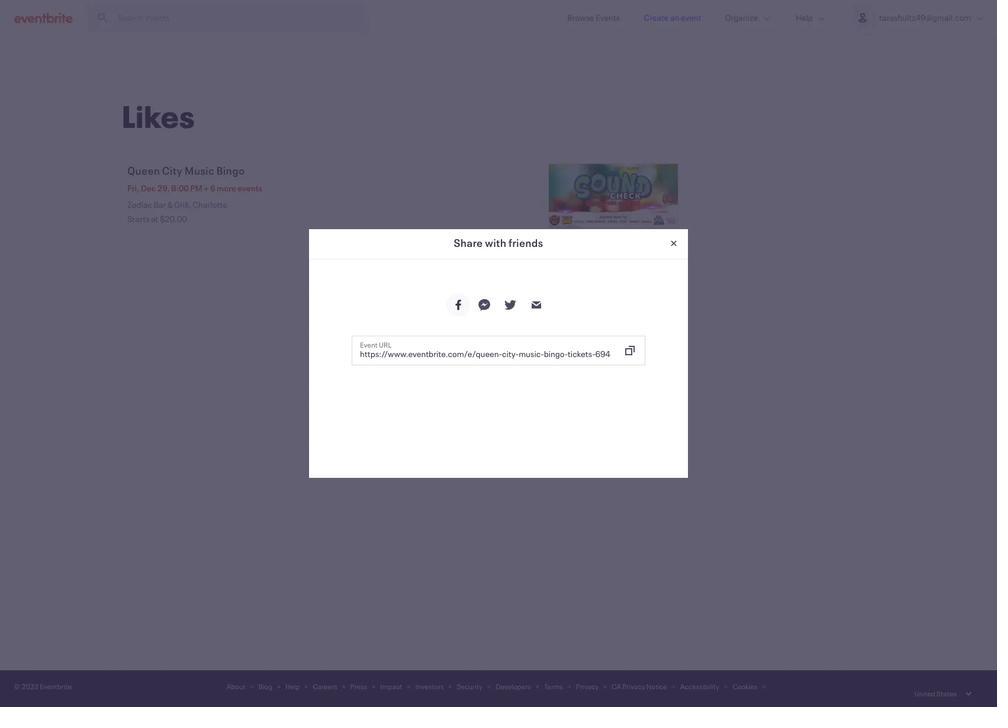 Task type: locate. For each thing, give the bounding box(es) containing it.
dec
[[141, 182, 156, 194]]

cookies link
[[733, 682, 758, 691]]

press link
[[350, 682, 367, 691]]

grill,
[[174, 199, 191, 210]]

investors link
[[415, 682, 444, 691]]

ca
[[612, 682, 621, 691]]

1 horizontal spatial help
[[796, 12, 813, 23]]

0 vertical spatial help link
[[784, 0, 839, 35]]

city
[[162, 163, 183, 178]]

queen city music bingo link
[[127, 163, 539, 178]]

investors
[[415, 682, 444, 691]]

0 vertical spatial help
[[796, 12, 813, 23]]

+
[[204, 182, 209, 194]]

help right organize link
[[796, 12, 813, 23]]

privacy link
[[576, 682, 599, 691]]

help right blog
[[285, 682, 300, 691]]

events
[[238, 182, 263, 194]]

at
[[151, 213, 158, 224]]

accessibility
[[680, 682, 720, 691]]

careers
[[313, 682, 338, 691]]

2023
[[21, 682, 38, 691]]

None text field
[[353, 337, 618, 364]]

help
[[796, 12, 813, 23], [285, 682, 300, 691]]

eventbrite
[[40, 682, 72, 691]]

tarashultz49@gmail.com
[[880, 12, 971, 23]]

blog link
[[259, 682, 272, 691]]

eventbrite image
[[14, 12, 73, 23]]

create an event link
[[632, 0, 713, 35]]

share with friends
[[454, 236, 543, 250]]

privacy right ca
[[623, 682, 645, 691]]

1 vertical spatial help
[[285, 682, 300, 691]]

more
[[217, 182, 236, 194]]

states
[[937, 689, 957, 698]]

organize
[[725, 12, 758, 23]]

&
[[167, 199, 173, 210]]

0 horizontal spatial privacy
[[576, 682, 599, 691]]

security
[[457, 682, 483, 691]]

privacy
[[576, 682, 599, 691], [623, 682, 645, 691]]

queen city music bingo fri, dec 29, 8:00 pm + 6 more events zodiac bar & grill, charlotte starts at $20.00
[[127, 163, 263, 224]]

queen
[[127, 163, 160, 178]]

about
[[227, 682, 246, 691]]

ca privacy notice
[[612, 682, 668, 691]]

bar
[[154, 199, 166, 210]]

developers
[[496, 682, 531, 691]]

help link
[[784, 0, 839, 35], [285, 682, 300, 691]]

cookies
[[733, 682, 758, 691]]

developers link
[[496, 682, 531, 691]]

browse
[[568, 12, 594, 23]]

terms
[[544, 682, 563, 691]]

united states
[[915, 689, 957, 698]]

terms link
[[544, 682, 563, 691]]

event
[[681, 12, 702, 23]]

1 horizontal spatial privacy
[[623, 682, 645, 691]]

fri,
[[127, 182, 139, 194]]

0 horizontal spatial help
[[285, 682, 300, 691]]

$20.00
[[160, 213, 187, 224]]

zodiac
[[127, 199, 152, 210]]

impact
[[380, 682, 403, 691]]

share with friends alert dialog
[[0, 0, 997, 707]]

0 horizontal spatial help link
[[285, 682, 300, 691]]

privacy left ca
[[576, 682, 599, 691]]

about link
[[227, 682, 246, 691]]

with
[[485, 236, 507, 250]]

create
[[644, 12, 669, 23]]

music
[[185, 163, 214, 178]]

an
[[670, 12, 680, 23]]



Task type: vqa. For each thing, say whether or not it's contained in the screenshot.
Follow button corresponding to Mangates
no



Task type: describe. For each thing, give the bounding box(es) containing it.
create an event
[[644, 12, 702, 23]]

notice
[[647, 682, 668, 691]]

blog
[[259, 682, 272, 691]]

2 privacy from the left
[[623, 682, 645, 691]]

pm
[[190, 182, 202, 194]]

share
[[454, 236, 483, 250]]

organize link
[[713, 0, 784, 35]]

© 2023 eventbrite
[[14, 682, 72, 691]]

impact link
[[380, 682, 403, 691]]

starts
[[127, 213, 150, 224]]

press
[[350, 682, 367, 691]]

ca privacy notice link
[[612, 682, 668, 691]]

bingo
[[217, 163, 245, 178]]

accessibility link
[[680, 682, 720, 691]]

1 privacy from the left
[[576, 682, 599, 691]]

1 horizontal spatial help link
[[784, 0, 839, 35]]

events
[[596, 12, 620, 23]]

8:00
[[171, 182, 189, 194]]

browse events
[[568, 12, 620, 23]]

charlotte
[[193, 199, 227, 210]]

united
[[915, 689, 936, 698]]

none text field inside share with friends alert dialog
[[353, 337, 618, 364]]

security link
[[457, 682, 483, 691]]

likes
[[122, 96, 195, 136]]

browse events link
[[556, 0, 632, 35]]

careers link
[[313, 682, 338, 691]]

©
[[14, 682, 20, 691]]

6
[[210, 182, 215, 194]]

1 vertical spatial help link
[[285, 682, 300, 691]]

29,
[[157, 182, 170, 194]]

tarashultz49@gmail.com link
[[839, 0, 997, 35]]

friends
[[509, 236, 543, 250]]



